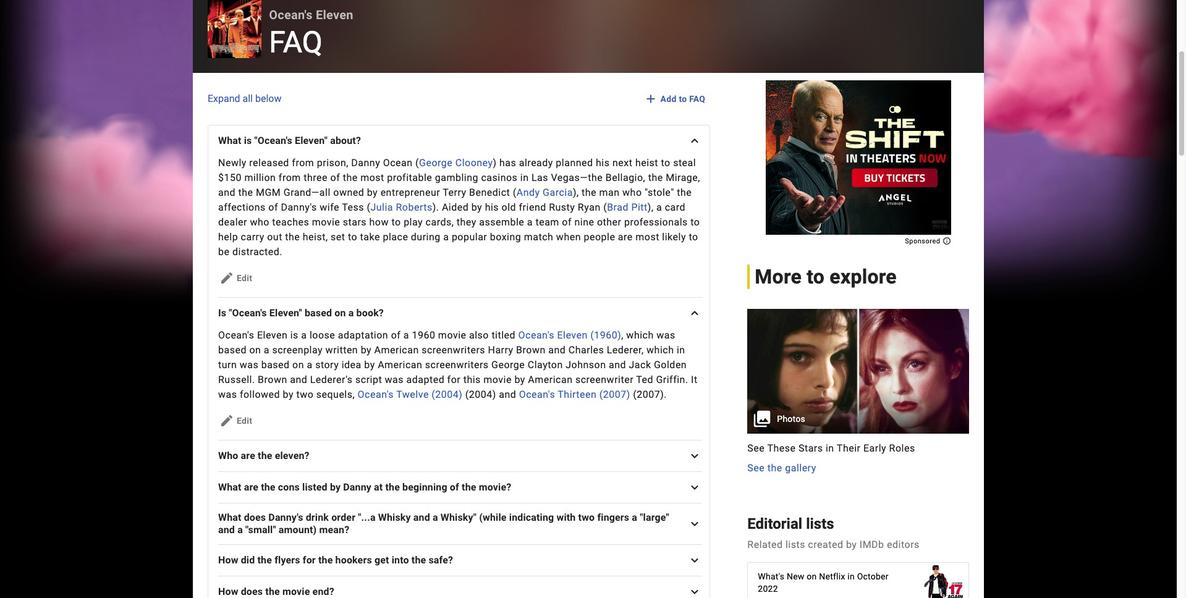 Task type: vqa. For each thing, say whether or not it's contained in the screenshot.
CLAW.'
no



Task type: locate. For each thing, give the bounding box(es) containing it.
play
[[404, 216, 423, 228]]

1 vertical spatial is
[[290, 329, 298, 341]]

ocean's twelve (2004) (2004) and ocean's thirteen (2007) (2007).
[[358, 389, 667, 401]]

from up grand—all
[[279, 172, 301, 184]]

chevron right image inside how does the movie end? dropdown button
[[688, 585, 702, 598]]

0 vertical spatial edit button
[[218, 267, 257, 289]]

by right listed
[[330, 481, 341, 493]]

add
[[661, 94, 677, 104]]

roberts
[[396, 201, 432, 213]]

to
[[679, 94, 687, 104], [661, 157, 670, 169], [392, 216, 401, 228], [691, 216, 700, 228], [348, 231, 357, 243], [689, 231, 698, 243], [807, 265, 825, 289]]

see inside "link"
[[748, 442, 765, 454]]

1 vertical spatial based
[[218, 344, 247, 356]]

1 horizontal spatial group
[[748, 309, 969, 476]]

clayton
[[528, 359, 563, 371]]

0 vertical spatial two
[[296, 389, 314, 401]]

help
[[218, 231, 238, 243]]

his left next
[[596, 157, 610, 169]]

0 horizontal spatial is
[[244, 135, 252, 146]]

edit button for ) has already planned his next heist to steal $150 million from three of the most profitable gambling casinos in las vegas—the bellagio, the mirage, and the mgm grand—all owned by entrepreneur terry benedict (
[[218, 267, 257, 289]]

what inside what are the cons listed by danny at the beginning of the movie? 'dropdown button'
[[218, 481, 241, 493]]

of right beginning
[[450, 481, 459, 493]]

1960
[[412, 329, 435, 341]]

be
[[218, 246, 230, 258]]

what for what is "ocean's eleven" about?
[[218, 135, 241, 146]]

to right professionals
[[691, 216, 700, 228]]

danny's down grand—all
[[281, 201, 317, 213]]

does down 'did'
[[241, 586, 263, 598]]

chevron right image
[[688, 133, 702, 148], [688, 306, 702, 321], [688, 480, 702, 495]]

chevron right image inside "what does danny's drink order "...a whisky and a whisky" (while indicating with two fingers a "large" and a "small" amount) mean?" dropdown button
[[688, 517, 702, 532]]

zac efron in 17 again (2009) image
[[922, 560, 966, 598]]

based up 'loose'
[[305, 307, 332, 319]]

was
[[657, 329, 675, 341], [240, 359, 259, 371], [385, 374, 404, 386], [218, 389, 237, 401]]

the left hookers
[[318, 554, 333, 566]]

in up andy
[[520, 172, 529, 184]]

by up julia
[[367, 187, 378, 198]]

of inside ), the man who "stole" the affections of danny's wife tess (
[[268, 201, 278, 213]]

0 horizontal spatial lists
[[786, 539, 805, 551]]

edit right edit image on the top left of page
[[237, 273, 252, 283]]

0 vertical spatial group
[[208, 0, 262, 58]]

benedict
[[469, 187, 510, 198]]

screenwriters up this
[[425, 359, 489, 371]]

2 how from the top
[[218, 586, 238, 598]]

based down 'screenplay'
[[261, 359, 290, 371]]

0 horizontal spatial most
[[360, 172, 384, 184]]

based inside dropdown button
[[305, 307, 332, 319]]

(2007)
[[599, 389, 630, 401]]

1 vertical spatial faq
[[689, 94, 705, 104]]

2 vertical spatial chevron right image
[[688, 480, 702, 495]]

0 horizontal spatial (2004)
[[432, 389, 463, 401]]

titled
[[492, 329, 516, 341]]

does inside the what does danny's drink order "...a whisky and a whisky" (while indicating with two fingers a "large" and a "small" amount) mean?
[[244, 512, 266, 524]]

1 vertical spatial eleven"
[[269, 307, 302, 319]]

1 see from the top
[[748, 442, 765, 454]]

his down benedict
[[485, 201, 499, 213]]

the down flyers
[[265, 586, 280, 598]]

"ocean's right is
[[229, 307, 267, 319]]

chevron right image for ) has already planned his next heist to steal $150 million from three of the most profitable gambling casinos in las vegas—the bellagio, the mirage, and the mgm grand—all owned by entrepreneur terry benedict (
[[688, 133, 702, 148]]

at
[[374, 481, 383, 493]]

by inside 'dropdown button'
[[330, 481, 341, 493]]

1 horizontal spatial (2004)
[[465, 389, 496, 401]]

who up carry
[[250, 216, 269, 228]]

professionals
[[624, 216, 688, 228]]

movie up ocean's twelve (2004) (2004) and ocean's thirteen (2007) (2007).
[[484, 374, 512, 386]]

what for what does danny's drink order "...a whisky and a whisky" (while indicating with two fingers a "large" and a "small" amount) mean?
[[218, 512, 241, 524]]

entrepreneur
[[381, 187, 440, 198]]

a left whisky"
[[433, 512, 438, 524]]

brad pitt link
[[607, 201, 648, 213]]

casinos
[[481, 172, 518, 184]]

2 chevron right image from the top
[[688, 517, 702, 532]]

1 horizontal spatial for
[[447, 374, 461, 386]]

1 vertical spatial for
[[303, 554, 316, 566]]

how does the movie end? button
[[218, 577, 710, 598]]

1 chevron right image from the top
[[688, 133, 702, 148]]

most down professionals
[[636, 231, 659, 243]]

see left gallery at the right
[[748, 462, 765, 474]]

3 chevron right image from the top
[[688, 480, 702, 495]]

flyers
[[275, 554, 300, 566]]

bellagio,
[[606, 172, 645, 184]]

from up three
[[292, 157, 314, 169]]

2 what from the top
[[218, 481, 241, 493]]

faq inside button
[[689, 94, 705, 104]]

and down $150
[[218, 187, 236, 198]]

0 vertical spatial most
[[360, 172, 384, 184]]

),
[[573, 187, 579, 198], [648, 201, 654, 213]]

1 horizontal spatial george
[[491, 359, 525, 371]]

mean?
[[319, 524, 349, 536]]

see for see the gallery
[[748, 462, 765, 474]]

two
[[296, 389, 314, 401], [578, 512, 595, 524]]

1 vertical spatial "ocean's
[[229, 307, 267, 319]]

edit button down be
[[218, 267, 257, 289]]

( up profitable
[[415, 157, 419, 169]]

1 vertical spatial who
[[250, 216, 269, 228]]

does for what
[[244, 512, 266, 524]]

terry
[[443, 187, 466, 198]]

a left the 1960
[[404, 329, 409, 341]]

what inside the what does danny's drink order "...a whisky and a whisky" (while indicating with two fingers a "large" and a "small" amount) mean?
[[218, 512, 241, 524]]

chevron right image for who are the eleven?
[[688, 449, 702, 464]]

chevron right image inside 'how did the flyers for the hookers get into the safe?' dropdown button
[[688, 553, 702, 568]]

the down 'mirage,'
[[677, 187, 692, 198]]

was up russell.
[[240, 359, 259, 371]]

golden
[[654, 359, 687, 371]]

1 edit button from the top
[[218, 267, 257, 289]]

add to faq button
[[642, 88, 710, 110]]

0 vertical spatial chevron right image
[[688, 133, 702, 148]]

0 vertical spatial based
[[305, 307, 332, 319]]

0 horizontal spatial eleven
[[257, 329, 288, 341]]

1 horizontal spatial most
[[636, 231, 659, 243]]

1 vertical spatial two
[[578, 512, 595, 524]]

the inside see the gallery button
[[768, 462, 782, 474]]

ocean's thirteen (2007) link
[[519, 389, 630, 401]]

for right flyers
[[303, 554, 316, 566]]

two inside the what does danny's drink order "...a whisky and a whisky" (while indicating with two fingers a "large" and a "small" amount) mean?
[[578, 512, 595, 524]]

1 how from the top
[[218, 554, 238, 566]]

2 vertical spatial what
[[218, 512, 241, 524]]

is up "newly"
[[244, 135, 252, 146]]

the up '"stole"'
[[648, 172, 663, 184]]

the inside how does the movie end? dropdown button
[[265, 586, 280, 598]]

prison,
[[317, 157, 349, 169]]

1 vertical spatial most
[[636, 231, 659, 243]]

0 vertical spatial are
[[618, 231, 633, 243]]

expand all below
[[208, 93, 282, 104]]

ocean's eleven image
[[208, 0, 262, 58]]

during
[[411, 231, 441, 243]]

1 edit from the top
[[237, 273, 252, 283]]

and down harry
[[499, 389, 516, 401]]

written
[[326, 344, 358, 356]]

who up 'brad pitt' link
[[622, 187, 642, 198]]

most
[[360, 172, 384, 184], [636, 231, 659, 243]]

for inside , which was based on a screenplay written by american screenwriters harry brown and charles lederer, which in turn was based on a story idea by american screenwriters george clayton johnson and jack golden russell. brown and lederer's script was adapted for this movie by american screenwriter ted griffin. it was followed by two sequels,
[[447, 374, 461, 386]]

based for screenplay
[[218, 344, 247, 356]]

american down clayton at the left bottom of the page
[[528, 374, 573, 386]]

clooney
[[455, 157, 493, 169]]

1 vertical spatial how
[[218, 586, 238, 598]]

chevron right image inside is "ocean's eleven" based on a book? dropdown button
[[688, 306, 702, 321]]

what up 'did'
[[218, 512, 241, 524]]

what's new on netflix in october 2022
[[758, 572, 889, 594]]

0 vertical spatial eleven"
[[295, 135, 328, 146]]

, which was based on a screenplay written by american screenwriters harry brown and charles lederer, which in turn was based on a story idea by american screenwriters george clayton johnson and jack golden russell. brown and lederer's script was adapted for this movie by american screenwriter ted griffin. it was followed by two sequels,
[[218, 329, 698, 401]]

edit right edit icon
[[237, 416, 252, 426]]

1 vertical spatial his
[[485, 201, 499, 213]]

1 chevron right image from the top
[[688, 449, 702, 464]]

0 vertical spatial "ocean's
[[254, 135, 292, 146]]

movie left end?
[[282, 586, 310, 598]]

1 vertical spatial from
[[279, 172, 301, 184]]

chevron right image for , which was based on a screenplay written by american screenwriters harry brown and charles lederer, which in turn was based on a story idea by american screenwriters george clayton johnson and jack golden russell. brown and lederer's script was adapted for this movie by american screenwriter ted griffin. it was followed by two sequels,
[[688, 306, 702, 321]]

heist
[[635, 157, 658, 169]]

editors
[[887, 539, 920, 551]]

0 vertical spatial how
[[218, 554, 238, 566]]

3 chevron right image from the top
[[688, 553, 702, 568]]

edit button for , which was based on a screenplay written by american screenwriters harry brown and charles lederer, which in turn was based on a story idea by american screenwriters george clayton johnson and jack golden russell. brown and lederer's script was adapted for this movie by american screenwriter ted griffin. it was followed by two sequels,
[[218, 410, 257, 432]]

1 vertical spatial what
[[218, 481, 241, 493]]

are right who
[[241, 450, 255, 462]]

0 vertical spatial lists
[[806, 515, 834, 533]]

1 horizontal spatial faq
[[689, 94, 705, 104]]

which up golden
[[647, 344, 674, 356]]

1 vertical spatial does
[[241, 586, 263, 598]]

american
[[374, 344, 419, 356], [378, 359, 422, 371], [528, 374, 573, 386]]

what's
[[758, 572, 785, 582]]

1 vertical spatial danny's
[[268, 512, 303, 524]]

in inside , which was based on a screenplay written by american screenwriters harry brown and charles lederer, which in turn was based on a story idea by american screenwriters george clayton johnson and jack golden russell. brown and lederer's script was adapted for this movie by american screenwriter ted griffin. it was followed by two sequels,
[[677, 344, 685, 356]]

2 chevron right image from the top
[[688, 306, 702, 321]]

0 horizontal spatial george
[[419, 157, 453, 169]]

george inside , which was based on a screenplay written by american screenwriters harry brown and charles lederer, which in turn was based on a story idea by american screenwriters george clayton johnson and jack golden russell. brown and lederer's script was adapted for this movie by american screenwriter ted griffin. it was followed by two sequels,
[[491, 359, 525, 371]]

see
[[748, 442, 765, 454], [748, 462, 765, 474]]

of inside 'dropdown button'
[[450, 481, 459, 493]]

ocean's down script
[[358, 389, 394, 401]]

1 horizontal spatial who
[[622, 187, 642, 198]]

faq down ocean's eleven
[[269, 25, 323, 60]]

thirteen
[[558, 389, 597, 401]]

0 horizontal spatial for
[[303, 554, 316, 566]]

are inside dropdown button
[[241, 450, 255, 462]]

chevron right image inside what are the cons listed by danny at the beginning of the movie? 'dropdown button'
[[688, 480, 702, 495]]

are inside 'dropdown button'
[[244, 481, 258, 493]]

2 edit from the top
[[237, 416, 252, 426]]

eleven for ocean's eleven is a loose adaptation of a 1960 movie also titled ocean's eleven (1960)
[[257, 329, 288, 341]]

1 horizontal spatial two
[[578, 512, 595, 524]]

are inside ), a card dealer who teaches movie stars how to play cards, they assemble a team of nine other professionals to help carry out the heist, set to take place during a popular boxing match when people are most likely to be distracted.
[[618, 231, 633, 243]]

), inside ), the man who "stole" the affections of danny's wife tess (
[[573, 187, 579, 198]]

), for the
[[573, 187, 579, 198]]

in up golden
[[677, 344, 685, 356]]

), inside ), a card dealer who teaches movie stars how to play cards, they assemble a team of nine other professionals to help carry out the heist, set to take place during a popular boxing match when people are most likely to be distracted.
[[648, 201, 654, 213]]

most inside ), a card dealer who teaches movie stars how to play cards, they assemble a team of nine other professionals to help carry out the heist, set to take place during a popular boxing match when people are most likely to be distracted.
[[636, 231, 659, 243]]

danny inside 'dropdown button'
[[343, 481, 371, 493]]

), up professionals
[[648, 201, 654, 213]]

danny left at
[[343, 481, 371, 493]]

add to faq
[[661, 94, 705, 104]]

1 horizontal spatial eleven
[[316, 7, 353, 22]]

1 vertical spatial danny
[[343, 481, 371, 493]]

0 vertical spatial is
[[244, 135, 252, 146]]

out
[[267, 231, 282, 243]]

with
[[557, 512, 576, 524]]

chevron right image
[[688, 449, 702, 464], [688, 517, 702, 532], [688, 553, 702, 568], [688, 585, 702, 598]]

0 horizontal spatial group
[[208, 0, 262, 58]]

0 vertical spatial faq
[[269, 25, 323, 60]]

julia
[[370, 201, 393, 213]]

danny down about?
[[351, 157, 380, 169]]

chevron right image for what does danny's drink order "...a whisky and a whisky" (while indicating with two fingers a "large" and a "small" amount) mean?
[[688, 517, 702, 532]]

0 vertical spatial brown
[[516, 344, 546, 356]]

group
[[208, 0, 262, 58], [748, 309, 969, 476]]

next
[[613, 157, 633, 169]]

eleven" up prison, on the top left of the page
[[295, 135, 328, 146]]

based
[[305, 307, 332, 319], [218, 344, 247, 356], [261, 359, 290, 371]]

fingers
[[597, 512, 629, 524]]

2 vertical spatial based
[[261, 359, 290, 371]]

edit for ) has already planned his next heist to steal $150 million from three of the most profitable gambling casinos in las vegas—the bellagio, the mirage, and the mgm grand—all owned by entrepreneur terry benedict (
[[237, 273, 252, 283]]

on up 'loose'
[[335, 307, 346, 319]]

0 vertical spatial does
[[244, 512, 266, 524]]

1 vertical spatial edit button
[[218, 410, 257, 432]]

0 horizontal spatial who
[[250, 216, 269, 228]]

how for how does the movie end?
[[218, 586, 238, 598]]

eleven for ocean's eleven
[[316, 7, 353, 22]]

these
[[767, 442, 796, 454]]

danny's
[[281, 201, 317, 213], [268, 512, 303, 524]]

of inside ), a card dealer who teaches movie stars how to play cards, they assemble a team of nine other professionals to help carry out the heist, set to take place during a popular boxing match when people are most likely to be distracted.
[[562, 216, 572, 228]]

american up adapted
[[378, 359, 422, 371]]

in left their
[[826, 442, 834, 454]]

see left these
[[748, 442, 765, 454]]

1 vertical spatial see
[[748, 462, 765, 474]]

las
[[532, 172, 548, 184]]

from inside ') has already planned his next heist to steal $150 million from three of the most profitable gambling casinos in las vegas—the bellagio, the mirage, and the mgm grand—all owned by entrepreneur terry benedict ('
[[279, 172, 301, 184]]

andy garcia link
[[517, 187, 573, 198]]

the down teaches
[[285, 231, 300, 243]]

1 vertical spatial chevron right image
[[688, 306, 702, 321]]

0 vertical spatial see
[[748, 442, 765, 454]]

1 (2004) from the left
[[432, 389, 463, 401]]

2 horizontal spatial based
[[305, 307, 332, 319]]

0 vertical spatial from
[[292, 157, 314, 169]]

( inside ), the man who "stole" the affections of danny's wife tess (
[[367, 201, 370, 213]]

what down who
[[218, 481, 241, 493]]

1 horizontal spatial lists
[[806, 515, 834, 533]]

1 horizontal spatial his
[[596, 157, 610, 169]]

and
[[218, 187, 236, 198], [548, 344, 566, 356], [609, 359, 626, 371], [290, 374, 307, 386], [499, 389, 516, 401], [413, 512, 430, 524], [218, 524, 235, 536]]

see inside button
[[748, 462, 765, 474]]

1 vertical spatial edit
[[237, 416, 252, 426]]

two down lederer's
[[296, 389, 314, 401]]

0 vertical spatial which
[[626, 329, 654, 341]]

2 (2004) from the left
[[465, 389, 496, 401]]

movie inside ), a card dealer who teaches movie stars how to play cards, they assemble a team of nine other professionals to help carry out the heist, set to take place during a popular boxing match when people are most likely to be distracted.
[[312, 216, 340, 228]]

safe?
[[429, 554, 453, 566]]

danny's up amount)
[[268, 512, 303, 524]]

brown up clayton at the left bottom of the page
[[516, 344, 546, 356]]

edit image
[[219, 413, 234, 428]]

ocean's right ocean's eleven image
[[269, 7, 313, 22]]

the down these
[[768, 462, 782, 474]]

1 what from the top
[[218, 135, 241, 146]]

chevron right image inside what is "ocean's eleven" about? "dropdown button"
[[688, 133, 702, 148]]

movie
[[312, 216, 340, 228], [438, 329, 466, 341], [484, 374, 512, 386], [282, 586, 310, 598]]

editorial
[[748, 515, 802, 533]]

and right whisky
[[413, 512, 430, 524]]

0 vertical spatial his
[[596, 157, 610, 169]]

script
[[355, 374, 382, 386]]

are for who are the eleven?
[[241, 450, 255, 462]]

screenwriters
[[422, 344, 485, 356], [425, 359, 489, 371]]

movie inside dropdown button
[[282, 586, 310, 598]]

2 vertical spatial are
[[244, 481, 258, 493]]

brown up followed
[[258, 374, 287, 386]]

1 horizontal spatial brown
[[516, 344, 546, 356]]

are down other
[[618, 231, 633, 243]]

beginning
[[402, 481, 447, 493]]

ocean's for ocean's twelve (2004) (2004) and ocean's thirteen (2007) (2007).
[[358, 389, 394, 401]]

1 vertical spatial ),
[[648, 201, 654, 213]]

0 vertical spatial who
[[622, 187, 642, 198]]

1 horizontal spatial ),
[[648, 201, 654, 213]]

"ocean's up released
[[254, 135, 292, 146]]

of left the 1960
[[391, 329, 401, 341]]

0 vertical spatial for
[[447, 374, 461, 386]]

faq right add in the top right of the page
[[689, 94, 705, 104]]

4 chevron right image from the top
[[688, 585, 702, 598]]

0 horizontal spatial faq
[[269, 25, 323, 60]]

0 vertical spatial danny
[[351, 157, 380, 169]]

the right 'did'
[[257, 554, 272, 566]]

3 what from the top
[[218, 512, 241, 524]]

team
[[536, 216, 559, 228]]

for
[[447, 374, 461, 386], [303, 554, 316, 566]]

2 see from the top
[[748, 462, 765, 474]]

0 vertical spatial danny's
[[281, 201, 317, 213]]

production art image
[[748, 309, 969, 434]]

screenwriters down the also
[[422, 344, 485, 356]]

1 vertical spatial george
[[491, 359, 525, 371]]

george up gambling
[[419, 157, 453, 169]]

0 vertical spatial edit
[[237, 273, 252, 283]]

lists for related
[[786, 539, 805, 551]]

0 horizontal spatial based
[[218, 344, 247, 356]]

newly
[[218, 157, 247, 169]]

most inside ') has already planned his next heist to steal $150 million from three of the most profitable gambling casinos in las vegas—the bellagio, the mirage, and the mgm grand—all owned by entrepreneur terry benedict ('
[[360, 172, 384, 184]]

what inside what is "ocean's eleven" about? "dropdown button"
[[218, 135, 241, 146]]

how does the movie end?
[[218, 586, 334, 598]]

movie down wife
[[312, 216, 340, 228]]

0 vertical spatial what
[[218, 135, 241, 146]]

two inside , which was based on a screenplay written by american screenwriters harry brown and charles lederer, which in turn was based on a story idea by american screenwriters george clayton johnson and jack golden russell. brown and lederer's script was adapted for this movie by american screenwriter ted griffin. it was followed by two sequels,
[[296, 389, 314, 401]]

two right with
[[578, 512, 595, 524]]

chevron right image inside "who are the eleven?" dropdown button
[[688, 449, 702, 464]]

russell.
[[218, 374, 255, 386]]

the up affections
[[238, 187, 253, 198]]

griffin.
[[656, 374, 688, 386]]

lists for editorial
[[806, 515, 834, 533]]

1 vertical spatial lists
[[786, 539, 805, 551]]

0 horizontal spatial two
[[296, 389, 314, 401]]

was up ocean's twelve (2004) link
[[385, 374, 404, 386]]

1 vertical spatial group
[[748, 309, 969, 476]]

from
[[292, 157, 314, 169], [279, 172, 301, 184]]

more
[[755, 265, 802, 289]]

in inside "link"
[[826, 442, 834, 454]]

ocean's twelve (2004) link
[[358, 389, 463, 401]]

below
[[255, 93, 282, 104]]

1 vertical spatial are
[[241, 450, 255, 462]]

are down who are the eleven?
[[244, 481, 258, 493]]

1 vertical spatial american
[[378, 359, 422, 371]]

"large"
[[640, 512, 669, 524]]

1 vertical spatial brown
[[258, 374, 287, 386]]

0 vertical spatial george
[[419, 157, 453, 169]]

0 horizontal spatial ),
[[573, 187, 579, 198]]

2 edit button from the top
[[218, 410, 257, 432]]

end?
[[313, 586, 334, 598]]

photos group
[[748, 309, 969, 434]]

what for what are the cons listed by danny at the beginning of the movie?
[[218, 481, 241, 493]]

ocean's up clayton at the left bottom of the page
[[518, 329, 554, 341]]

on
[[335, 307, 346, 319], [249, 344, 261, 356], [292, 359, 304, 371], [807, 572, 817, 582]]

0 vertical spatial ),
[[573, 187, 579, 198]]

eleven
[[316, 7, 353, 22], [257, 329, 288, 341], [557, 329, 588, 341]]

( right tess on the left
[[367, 201, 370, 213]]

ocean's down is
[[218, 329, 254, 341]]



Task type: describe. For each thing, give the bounding box(es) containing it.
cards,
[[426, 216, 454, 228]]

a down cards,
[[443, 231, 449, 243]]

what are the cons listed by danny at the beginning of the movie?
[[218, 481, 511, 493]]

planned
[[556, 157, 593, 169]]

set
[[331, 231, 345, 243]]

place
[[383, 231, 408, 243]]

is inside "dropdown button"
[[244, 135, 252, 146]]

danny's inside ), the man who "stole" the affections of danny's wife tess (
[[281, 201, 317, 213]]

match
[[524, 231, 553, 243]]

chevron right image for how does the movie end?
[[688, 585, 702, 598]]

a left 'screenplay'
[[264, 344, 270, 356]]

pitt
[[631, 201, 648, 213]]

three
[[304, 172, 328, 184]]

0 vertical spatial american
[[374, 344, 419, 356]]

is "ocean's eleven" based on a book? button
[[218, 298, 710, 328]]

did
[[241, 554, 255, 566]]

lederer's
[[310, 374, 353, 386]]

by up they
[[471, 201, 482, 213]]

how for how did the flyers for the hookers get into the safe?
[[218, 554, 238, 566]]

by inside ') has already planned his next heist to steal $150 million from three of the most profitable gambling casinos in las vegas—the bellagio, the mirage, and the mgm grand—all owned by entrepreneur terry benedict ('
[[367, 187, 378, 198]]

expand
[[208, 93, 240, 104]]

indicating
[[509, 512, 554, 524]]

to inside ') has already planned his next heist to steal $150 million from three of the most profitable gambling casinos in las vegas—the bellagio, the mirage, and the mgm grand—all owned by entrepreneur terry benedict ('
[[661, 157, 670, 169]]

book?
[[356, 307, 384, 319]]

the right into
[[412, 554, 426, 566]]

on down 'screenplay'
[[292, 359, 304, 371]]

0 horizontal spatial brown
[[258, 374, 287, 386]]

loose
[[310, 329, 335, 341]]

(while
[[479, 512, 507, 524]]

andy
[[517, 187, 540, 198]]

expand all below button
[[208, 91, 282, 106]]

on up russell.
[[249, 344, 261, 356]]

"small"
[[245, 524, 276, 536]]

his inside ') has already planned his next heist to steal $150 million from three of the most profitable gambling casinos in las vegas—the bellagio, the mirage, and the mgm grand—all owned by entrepreneur terry benedict ('
[[596, 157, 610, 169]]

the up ryan on the top
[[582, 187, 597, 198]]

( up other
[[603, 201, 607, 213]]

see the gallery button
[[748, 461, 816, 476]]

of inside ') has already planned his next heist to steal $150 million from three of the most profitable gambling casinos in las vegas—the bellagio, the mirage, and the mgm grand—all owned by entrepreneur terry benedict ('
[[330, 172, 340, 184]]

chevron right image for how did the flyers for the hookers get into the safe?
[[688, 553, 702, 568]]

brad
[[607, 201, 629, 213]]

people
[[584, 231, 615, 243]]

the left movie?
[[462, 481, 476, 493]]

1 vertical spatial screenwriters
[[425, 359, 489, 371]]

rusty
[[549, 201, 575, 213]]

see for see these stars in their early roles
[[748, 442, 765, 454]]

by down adaptation
[[361, 344, 372, 356]]

to up place
[[392, 216, 401, 228]]

wife
[[320, 201, 339, 213]]

julia roberts link
[[370, 201, 432, 213]]

ocean's down clayton at the left bottom of the page
[[519, 389, 555, 401]]

friend
[[519, 201, 546, 213]]

$150
[[218, 172, 242, 184]]

a left book?
[[348, 307, 354, 319]]

ocean
[[383, 157, 413, 169]]

0 horizontal spatial his
[[485, 201, 499, 213]]

by up ocean's twelve (2004) (2004) and ocean's thirteen (2007) (2007).
[[515, 374, 525, 386]]

million
[[244, 172, 276, 184]]

carry
[[241, 231, 264, 243]]

imdb
[[860, 539, 884, 551]]

who
[[218, 450, 238, 462]]

already
[[519, 157, 553, 169]]

sequels,
[[316, 389, 355, 401]]

by right followed
[[283, 389, 294, 401]]

( inside ') has already planned his next heist to steal $150 million from three of the most profitable gambling casinos in las vegas—the bellagio, the mirage, and the mgm grand—all owned by entrepreneur terry benedict ('
[[513, 187, 517, 198]]

mgm
[[256, 187, 281, 198]]

screenplay
[[272, 344, 323, 356]]

what is "ocean's eleven" about? button
[[218, 125, 710, 156]]

a left "small"
[[237, 524, 243, 536]]

distracted.
[[232, 246, 282, 258]]

by up script
[[364, 359, 375, 371]]

assemble
[[479, 216, 524, 228]]

a down friend
[[527, 216, 533, 228]]

ted
[[636, 374, 653, 386]]

edit for , which was based on a screenplay written by american screenwriters harry brown and charles lederer, which in turn was based on a story idea by american screenwriters george clayton johnson and jack golden russell. brown and lederer's script was adapted for this movie by american screenwriter ted griffin. it was followed by two sequels,
[[237, 416, 252, 426]]

what are the cons listed by danny at the beginning of the movie? button
[[218, 472, 710, 503]]

to right likely
[[689, 231, 698, 243]]

popular
[[452, 231, 487, 243]]

eleven?
[[275, 450, 310, 462]]

whisky"
[[441, 512, 477, 524]]

stars
[[343, 216, 367, 228]]

ocean's eleven
[[269, 7, 353, 22]]

by left imdb
[[846, 539, 857, 551]]

who inside ), the man who "stole" the affections of danny's wife tess (
[[622, 187, 642, 198]]

danny's inside the what does danny's drink order "...a whisky and a whisky" (while indicating with two fingers a "large" and a "small" amount) mean?
[[268, 512, 303, 524]]

in inside what's new on netflix in october 2022
[[848, 572, 855, 582]]

based for book?
[[305, 307, 332, 319]]

"ocean's inside "dropdown button"
[[254, 135, 292, 146]]

2 vertical spatial american
[[528, 374, 573, 386]]

ocean's eleven (1960) link
[[518, 329, 621, 341]]

adapted
[[406, 374, 445, 386]]

0 vertical spatial screenwriters
[[422, 344, 485, 356]]

for inside dropdown button
[[303, 554, 316, 566]]

eleven" inside is "ocean's eleven" based on a book? dropdown button
[[269, 307, 302, 319]]

edit image
[[219, 271, 234, 286]]

gallery
[[785, 462, 816, 474]]

boxing
[[490, 231, 521, 243]]

ocean's eleven is a loose adaptation of a 1960 movie also titled ocean's eleven (1960)
[[218, 329, 621, 341]]

old
[[502, 201, 516, 213]]

their
[[837, 442, 861, 454]]

"ocean's inside dropdown button
[[229, 307, 267, 319]]

who inside ), a card dealer who teaches movie stars how to play cards, they assemble a team of nine other professionals to help carry out the heist, set to take place during a popular boxing match when people are most likely to be distracted.
[[250, 216, 269, 228]]

2022
[[758, 584, 778, 594]]

and down 'screenplay'
[[290, 374, 307, 386]]

whisky
[[378, 512, 411, 524]]

who are the eleven?
[[218, 450, 310, 462]]

what does danny's drink order "...a whisky and a whisky" (while indicating with two fingers a "large" and a "small" amount) mean?
[[218, 512, 672, 536]]

get
[[375, 554, 389, 566]]

roles
[[889, 442, 915, 454]]

movie inside , which was based on a screenplay written by american screenwriters harry brown and charles lederer, which in turn was based on a story idea by american screenwriters george clayton johnson and jack golden russell. brown and lederer's script was adapted for this movie by american screenwriter ted griffin. it was followed by two sequels,
[[484, 374, 512, 386]]

early
[[863, 442, 886, 454]]

story
[[315, 359, 339, 371]]

more to explore
[[755, 265, 897, 289]]

dealer
[[218, 216, 247, 228]]

they
[[457, 216, 476, 228]]

related lists created by imdb editors
[[748, 539, 920, 551]]

johnson
[[566, 359, 606, 371]]

), for a
[[648, 201, 654, 213]]

on inside what's new on netflix in october 2022
[[807, 572, 817, 582]]

nine
[[575, 216, 594, 228]]

the up owned
[[343, 172, 358, 184]]

the inside "who are the eleven?" dropdown button
[[258, 450, 272, 462]]

and down lederer, on the bottom right of the page
[[609, 359, 626, 371]]

amount)
[[279, 524, 317, 536]]

was up golden
[[657, 329, 675, 341]]

are for what are the cons listed by danny at the beginning of the movie?
[[244, 481, 258, 493]]

heist,
[[303, 231, 328, 243]]

a up 'screenplay'
[[301, 329, 307, 341]]

on inside dropdown button
[[335, 307, 346, 319]]

1 vertical spatial which
[[647, 344, 674, 356]]

)
[[493, 157, 497, 169]]

1 horizontal spatial is
[[290, 329, 298, 341]]

a left the story
[[307, 359, 313, 371]]

and up clayton at the left bottom of the page
[[548, 344, 566, 356]]

was down russell.
[[218, 389, 237, 401]]

the right at
[[385, 481, 400, 493]]

1 horizontal spatial based
[[261, 359, 290, 371]]

2 horizontal spatial eleven
[[557, 329, 588, 341]]

drink
[[306, 512, 329, 524]]

how did the flyers for the hookers get into the safe?
[[218, 554, 453, 566]]

add image
[[643, 91, 658, 106]]

take
[[360, 231, 380, 243]]

movie?
[[479, 481, 511, 493]]

to right set
[[348, 231, 357, 243]]

grand—all
[[284, 187, 331, 198]]

vegas—the
[[551, 172, 603, 184]]

man
[[599, 187, 620, 198]]

to inside button
[[679, 94, 687, 104]]

sponsored
[[905, 237, 942, 245]]

movie down is "ocean's eleven" based on a book? dropdown button
[[438, 329, 466, 341]]

eleven" inside what is "ocean's eleven" about? "dropdown button"
[[295, 135, 328, 146]]

jack
[[629, 359, 651, 371]]

the left the cons
[[261, 481, 275, 493]]

likely
[[662, 231, 686, 243]]

sponsored content section
[[766, 80, 951, 245]]

a left "large"
[[632, 512, 637, 524]]

new
[[787, 572, 805, 582]]

owned
[[333, 187, 364, 198]]

and inside ') has already planned his next heist to steal $150 million from three of the most profitable gambling casinos in las vegas—the bellagio, the mirage, and the mgm grand—all owned by entrepreneur terry benedict ('
[[218, 187, 236, 198]]

to right more
[[807, 265, 825, 289]]

a down '"stole"'
[[656, 201, 662, 213]]

ocean's for ocean's eleven is a loose adaptation of a 1960 movie also titled ocean's eleven (1960)
[[218, 329, 254, 341]]

idea
[[342, 359, 361, 371]]

order
[[331, 512, 356, 524]]

does for how
[[241, 586, 263, 598]]

and left "small"
[[218, 524, 235, 536]]

ocean's for ocean's eleven
[[269, 7, 313, 22]]

group containing see these stars in their early roles
[[748, 309, 969, 476]]

the inside ), a card dealer who teaches movie stars how to play cards, they assemble a team of nine other professionals to help carry out the heist, set to take place during a popular boxing match when people are most likely to be distracted.
[[285, 231, 300, 243]]

(2007).
[[633, 389, 667, 401]]

in inside ') has already planned his next heist to steal $150 million from three of the most profitable gambling casinos in las vegas—the bellagio, the mirage, and the mgm grand—all owned by entrepreneur terry benedict ('
[[520, 172, 529, 184]]



